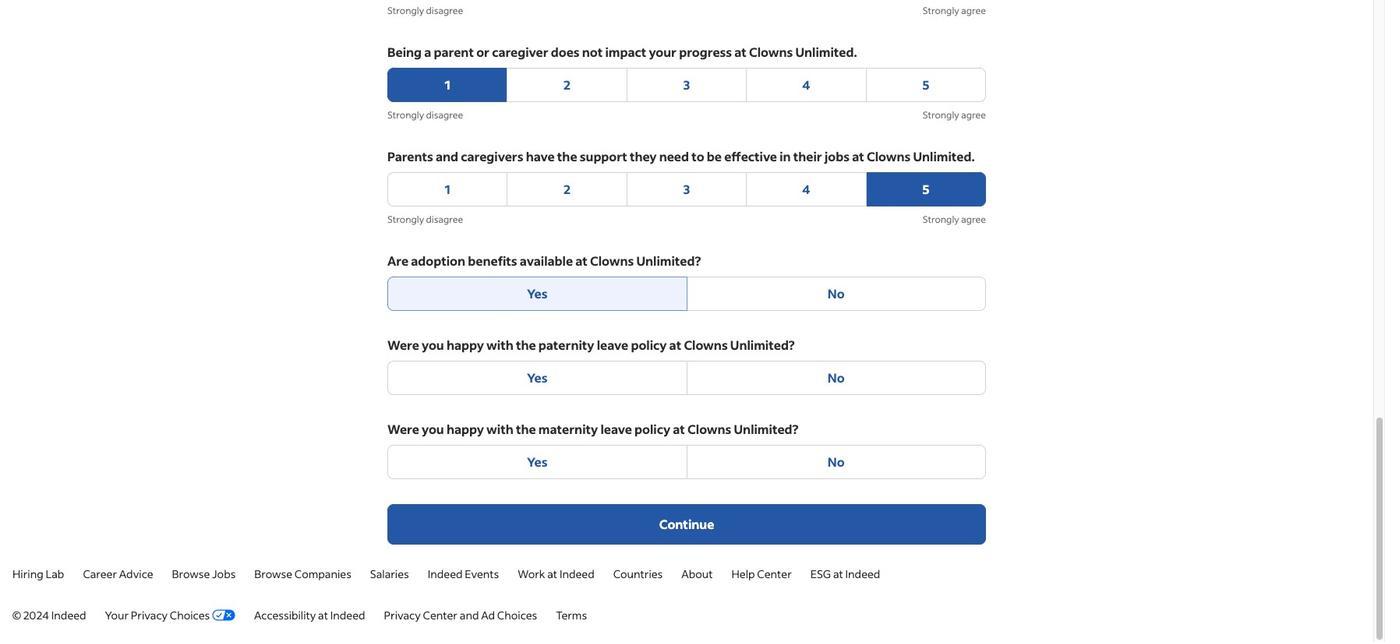 Task type: describe. For each thing, give the bounding box(es) containing it.
5 for parents and caregivers have the support they need to be effective in their jobs at clowns unlimited.
[[923, 181, 930, 197]]

4 button for their
[[747, 172, 867, 207]]

terms
[[556, 608, 587, 623]]

2024
[[23, 608, 49, 623]]

group for maternity
[[388, 445, 987, 480]]

parent
[[434, 44, 474, 60]]

your
[[649, 44, 677, 60]]

salaries
[[370, 567, 409, 582]]

parents and caregivers have the support they need to be effective in their jobs at clowns unlimited.
[[388, 148, 975, 165]]

browse jobs
[[172, 567, 236, 582]]

1 vertical spatial unlimited.
[[914, 148, 975, 165]]

being
[[388, 44, 422, 60]]

main content containing being a parent or caregiver does not impact your progress at clowns unlimited.
[[388, 0, 987, 558]]

leave for paternity
[[597, 337, 629, 353]]

events
[[465, 567, 499, 582]]

2 button for does
[[507, 68, 628, 102]]

were for were you happy with the paternity leave policy at clowns unlimited?
[[388, 337, 419, 353]]

the for support
[[557, 148, 578, 165]]

1 button for caregivers
[[388, 172, 508, 207]]

progress
[[679, 44, 732, 60]]

indeed for © 2024 indeed
[[51, 608, 86, 623]]

hiring lab link
[[12, 567, 64, 582]]

privacy center and ad choices
[[384, 608, 538, 623]]

agree for parents and caregivers have the support they need to be effective in their jobs at clowns unlimited.
[[962, 214, 987, 225]]

leave for maternity
[[601, 421, 632, 438]]

unlimited? for were you happy with the maternity leave policy at clowns unlimited?
[[734, 421, 799, 438]]

1 horizontal spatial and
[[460, 608, 479, 623]]

agree for being a parent or caregiver does not impact your progress at clowns unlimited.
[[962, 109, 987, 121]]

browse companies
[[254, 567, 352, 582]]

your privacy choices
[[105, 608, 210, 623]]

terms link
[[556, 608, 587, 623]]

no for were you happy with the paternity leave policy at clowns unlimited?
[[828, 370, 845, 386]]

no button for were you happy with the paternity leave policy at clowns unlimited?
[[687, 361, 987, 395]]

yes button for clowns
[[388, 277, 687, 311]]

you for were you happy with the paternity leave policy at clowns unlimited?
[[422, 337, 444, 353]]

no button for were you happy with the maternity leave policy at clowns unlimited?
[[687, 445, 987, 480]]

your privacy choices link
[[105, 608, 236, 623]]

happy for maternity
[[447, 421, 484, 438]]

help center
[[732, 567, 792, 582]]

unlimited? for were you happy with the paternity leave policy at clowns unlimited?
[[731, 337, 795, 353]]

ad
[[481, 608, 495, 623]]

1 privacy from the left
[[131, 608, 168, 623]]

accessibility
[[254, 608, 316, 623]]

career advice link
[[83, 567, 153, 582]]

2 button for support
[[507, 172, 628, 207]]

group for clowns
[[388, 277, 987, 311]]

5 button for being a parent or caregiver does not impact your progress at clowns unlimited.
[[866, 68, 987, 102]]

were for were you happy with the maternity leave policy at clowns unlimited?
[[388, 421, 419, 438]]

browse companies link
[[254, 567, 352, 582]]

indeed events link
[[428, 567, 499, 582]]

browse for browse jobs
[[172, 567, 210, 582]]

caregiver
[[492, 44, 549, 60]]

were you happy with the paternity leave policy at clowns unlimited?
[[388, 337, 795, 353]]

3 button for to
[[627, 172, 747, 207]]

hiring lab
[[12, 567, 64, 582]]

and inside main content
[[436, 148, 459, 165]]

were you happy with the maternity leave policy at clowns unlimited?
[[388, 421, 799, 438]]

2 choices from the left
[[497, 608, 538, 623]]

caregivers
[[461, 148, 524, 165]]

a
[[424, 44, 432, 60]]

0 vertical spatial unlimited?
[[637, 253, 701, 269]]

yes button for maternity
[[388, 445, 687, 480]]

esg at indeed link
[[811, 567, 881, 582]]

happy for paternity
[[447, 337, 484, 353]]

group for support
[[388, 172, 987, 207]]

career advice
[[83, 567, 153, 582]]

disagree for and
[[426, 214, 463, 225]]

© 2024 indeed
[[12, 608, 86, 623]]

work
[[518, 567, 546, 582]]

accessibility at indeed link
[[254, 608, 365, 623]]

2 for support
[[564, 181, 571, 197]]

with for paternity
[[487, 337, 514, 353]]

about link
[[682, 567, 713, 582]]

about
[[682, 567, 713, 582]]

countries link
[[614, 567, 663, 582]]

are adoption benefits available at clowns unlimited?
[[388, 253, 701, 269]]

help
[[732, 567, 755, 582]]

not
[[582, 44, 603, 60]]

policy for paternity
[[631, 337, 667, 353]]

3 for your
[[684, 76, 691, 93]]

1 strongly disagree from the top
[[388, 5, 463, 16]]

work at indeed link
[[518, 567, 595, 582]]

being a parent or caregiver does not impact your progress at clowns unlimited.
[[388, 44, 858, 60]]



Task type: vqa. For each thing, say whether or not it's contained in the screenshot.
Were you happy with the maternity leave policy at Clowns Unlimited?'s Unlimited?
yes



Task type: locate. For each thing, give the bounding box(es) containing it.
indeed
[[428, 567, 463, 582], [560, 567, 595, 582], [846, 567, 881, 582], [51, 608, 86, 623], [330, 608, 365, 623]]

parents
[[388, 148, 433, 165]]

jobs
[[825, 148, 850, 165]]

0 vertical spatial 1
[[445, 76, 451, 93]]

0 horizontal spatial choices
[[170, 608, 210, 623]]

effective
[[725, 148, 778, 165]]

1 2 button from the top
[[507, 68, 628, 102]]

1 3 from the top
[[684, 76, 691, 93]]

1 choices from the left
[[170, 608, 210, 623]]

2 no from the top
[[828, 370, 845, 386]]

1 vertical spatial no button
[[687, 361, 987, 395]]

hiring
[[12, 567, 43, 582]]

continue
[[659, 516, 715, 533]]

yes down the are adoption benefits available at clowns unlimited?
[[527, 285, 548, 302]]

impact
[[606, 44, 647, 60]]

no
[[828, 285, 845, 302], [828, 370, 845, 386], [828, 454, 845, 470]]

1 horizontal spatial privacy
[[384, 608, 421, 623]]

2 5 from the top
[[923, 181, 930, 197]]

2 button down have
[[507, 172, 628, 207]]

©
[[12, 608, 21, 623]]

3 no button from the top
[[687, 445, 987, 480]]

center down indeed events "link"
[[423, 608, 458, 623]]

strongly disagree up parents
[[388, 109, 463, 121]]

with left maternity
[[487, 421, 514, 438]]

continue link
[[388, 505, 987, 545]]

salaries link
[[370, 567, 409, 582]]

available
[[520, 253, 573, 269]]

1 horizontal spatial unlimited.
[[914, 148, 975, 165]]

2 button down does
[[507, 68, 628, 102]]

disagree up parent
[[426, 5, 463, 16]]

1 up adoption
[[445, 181, 451, 197]]

1 button down parent
[[388, 68, 508, 102]]

3 yes button from the top
[[388, 445, 687, 480]]

1 3 button from the top
[[627, 68, 747, 102]]

jobs
[[212, 567, 236, 582]]

2 1 from the top
[[445, 181, 451, 197]]

3 no from the top
[[828, 454, 845, 470]]

2 with from the top
[[487, 421, 514, 438]]

unlimited?
[[637, 253, 701, 269], [731, 337, 795, 353], [734, 421, 799, 438]]

strongly agree for parents and caregivers have the support they need to be effective in their jobs at clowns unlimited.
[[923, 214, 987, 225]]

0 vertical spatial unlimited.
[[796, 44, 858, 60]]

1 5 button from the top
[[866, 68, 987, 102]]

1 no button from the top
[[687, 277, 987, 311]]

2 you from the top
[[422, 421, 444, 438]]

2 no button from the top
[[687, 361, 987, 395]]

leave right maternity
[[601, 421, 632, 438]]

1 for parent
[[445, 76, 451, 93]]

0 vertical spatial strongly disagree
[[388, 5, 463, 16]]

1 vertical spatial 4
[[803, 181, 811, 197]]

1 1 button from the top
[[388, 68, 508, 102]]

yes button down paternity
[[388, 361, 687, 395]]

0 horizontal spatial center
[[423, 608, 458, 623]]

0 vertical spatial 1 button
[[388, 68, 508, 102]]

2 vertical spatial the
[[516, 421, 536, 438]]

strongly agree for being a parent or caregiver does not impact your progress at clowns unlimited.
[[923, 109, 987, 121]]

strongly agree
[[923, 5, 987, 16], [923, 109, 987, 121], [923, 214, 987, 225]]

strongly disagree for being
[[388, 109, 463, 121]]

group
[[388, 68, 987, 102], [388, 172, 987, 207], [388, 277, 987, 311], [388, 361, 987, 395], [388, 445, 987, 480]]

with
[[487, 337, 514, 353], [487, 421, 514, 438]]

adoption
[[411, 253, 466, 269]]

2 4 from the top
[[803, 181, 811, 197]]

0 vertical spatial you
[[422, 337, 444, 353]]

3 for to
[[684, 181, 691, 197]]

0 vertical spatial happy
[[447, 337, 484, 353]]

2 yes from the top
[[527, 370, 548, 386]]

and right parents
[[436, 148, 459, 165]]

1 vertical spatial 3
[[684, 181, 691, 197]]

2 vertical spatial unlimited?
[[734, 421, 799, 438]]

1 yes button from the top
[[388, 277, 687, 311]]

the left maternity
[[516, 421, 536, 438]]

work at indeed
[[518, 567, 595, 582]]

1 vertical spatial 4 button
[[747, 172, 867, 207]]

strongly disagree for parents
[[388, 214, 463, 225]]

1 vertical spatial the
[[516, 337, 536, 353]]

1 vertical spatial unlimited?
[[731, 337, 795, 353]]

1 vertical spatial 5 button
[[866, 172, 987, 207]]

strongly disagree up adoption
[[388, 214, 463, 225]]

2 up available
[[564, 181, 571, 197]]

0 vertical spatial 2 button
[[507, 68, 628, 102]]

yes button down maternity
[[388, 445, 687, 480]]

4 up their
[[803, 76, 811, 93]]

1 vertical spatial policy
[[635, 421, 671, 438]]

yes
[[527, 285, 548, 302], [527, 370, 548, 386], [527, 454, 548, 470]]

2 vertical spatial strongly agree
[[923, 214, 987, 225]]

clowns
[[749, 44, 793, 60], [867, 148, 911, 165], [590, 253, 634, 269], [684, 337, 728, 353], [688, 421, 732, 438]]

yes for paternity
[[527, 370, 548, 386]]

2 vertical spatial yes
[[527, 454, 548, 470]]

1 yes from the top
[[527, 285, 548, 302]]

2 3 button from the top
[[627, 172, 747, 207]]

unlimited.
[[796, 44, 858, 60], [914, 148, 975, 165]]

4 for their
[[803, 181, 811, 197]]

1 2 from the top
[[564, 76, 571, 93]]

2 strongly disagree from the top
[[388, 109, 463, 121]]

indeed right the esg
[[846, 567, 881, 582]]

2 2 button from the top
[[507, 172, 628, 207]]

3 button for your
[[627, 68, 747, 102]]

indeed right 2024
[[51, 608, 86, 623]]

yes for maternity
[[527, 454, 548, 470]]

0 vertical spatial were
[[388, 337, 419, 353]]

indeed down companies
[[330, 608, 365, 623]]

1 horizontal spatial browse
[[254, 567, 292, 582]]

happy
[[447, 337, 484, 353], [447, 421, 484, 438]]

1 button
[[388, 68, 508, 102], [388, 172, 508, 207]]

2 vertical spatial disagree
[[426, 214, 463, 225]]

3 yes from the top
[[527, 454, 548, 470]]

1 disagree from the top
[[426, 5, 463, 16]]

disagree up adoption
[[426, 214, 463, 225]]

center for help
[[757, 567, 792, 582]]

1 vertical spatial and
[[460, 608, 479, 623]]

1 horizontal spatial choices
[[497, 608, 538, 623]]

0 horizontal spatial browse
[[172, 567, 210, 582]]

0 vertical spatial 5 button
[[866, 68, 987, 102]]

1 agree from the top
[[962, 5, 987, 16]]

0 vertical spatial center
[[757, 567, 792, 582]]

indeed up 'terms' link
[[560, 567, 595, 582]]

yes button
[[388, 277, 687, 311], [388, 361, 687, 395], [388, 445, 687, 480]]

choices right the ad
[[497, 608, 538, 623]]

0 horizontal spatial privacy
[[131, 608, 168, 623]]

2 vertical spatial strongly disagree
[[388, 214, 463, 225]]

1 vertical spatial agree
[[962, 109, 987, 121]]

2 disagree from the top
[[426, 109, 463, 121]]

esg
[[811, 567, 831, 582]]

center right help
[[757, 567, 792, 582]]

privacy
[[131, 608, 168, 623], [384, 608, 421, 623]]

5 group from the top
[[388, 445, 987, 480]]

strongly disagree
[[388, 5, 463, 16], [388, 109, 463, 121], [388, 214, 463, 225]]

2 vertical spatial yes button
[[388, 445, 687, 480]]

2 down does
[[564, 76, 571, 93]]

4 button up their
[[747, 68, 867, 102]]

were
[[388, 337, 419, 353], [388, 421, 419, 438]]

strongly
[[388, 5, 424, 16], [923, 5, 960, 16], [388, 109, 424, 121], [923, 109, 960, 121], [388, 214, 424, 225], [923, 214, 960, 225]]

or
[[477, 44, 490, 60]]

to
[[692, 148, 705, 165]]

1 vertical spatial 2 button
[[507, 172, 628, 207]]

1 for caregivers
[[445, 181, 451, 197]]

5 button
[[866, 68, 987, 102], [866, 172, 987, 207]]

privacy center and ad choices link
[[384, 608, 538, 623]]

2 vertical spatial no button
[[687, 445, 987, 480]]

0 horizontal spatial and
[[436, 148, 459, 165]]

indeed for accessibility at indeed
[[330, 608, 365, 623]]

strongly disagree up a
[[388, 5, 463, 16]]

yes for clowns
[[527, 285, 548, 302]]

4
[[803, 76, 811, 93], [803, 181, 811, 197]]

0 vertical spatial 3
[[684, 76, 691, 93]]

4 button down their
[[747, 172, 867, 207]]

the for maternity
[[516, 421, 536, 438]]

4 button
[[747, 68, 867, 102], [747, 172, 867, 207]]

group for paternity
[[388, 361, 987, 395]]

1 5 from the top
[[923, 76, 930, 93]]

privacy right your
[[131, 608, 168, 623]]

does
[[551, 44, 580, 60]]

1 with from the top
[[487, 337, 514, 353]]

2 strongly agree from the top
[[923, 109, 987, 121]]

0 vertical spatial no button
[[687, 277, 987, 311]]

2 privacy from the left
[[384, 608, 421, 623]]

with left paternity
[[487, 337, 514, 353]]

0 vertical spatial policy
[[631, 337, 667, 353]]

3 group from the top
[[388, 277, 987, 311]]

1 1 from the top
[[445, 76, 451, 93]]

1 vertical spatial no
[[828, 370, 845, 386]]

their
[[794, 148, 823, 165]]

1 vertical spatial leave
[[601, 421, 632, 438]]

have
[[526, 148, 555, 165]]

maternity
[[539, 421, 598, 438]]

0 vertical spatial 4
[[803, 76, 811, 93]]

paternity
[[539, 337, 595, 353]]

5
[[923, 76, 930, 93], [923, 181, 930, 197]]

accessibility at indeed
[[254, 608, 365, 623]]

no button
[[687, 277, 987, 311], [687, 361, 987, 395], [687, 445, 987, 480]]

disagree for a
[[426, 109, 463, 121]]

indeed events
[[428, 567, 499, 582]]

1 you from the top
[[422, 337, 444, 353]]

3 down 'parents and caregivers have the support they need to be effective in their jobs at clowns unlimited.'
[[684, 181, 691, 197]]

and
[[436, 148, 459, 165], [460, 608, 479, 623]]

2 yes button from the top
[[388, 361, 687, 395]]

browse jobs link
[[172, 567, 236, 582]]

1 vertical spatial with
[[487, 421, 514, 438]]

0 vertical spatial 2
[[564, 76, 571, 93]]

1 vertical spatial center
[[423, 608, 458, 623]]

advice
[[119, 567, 153, 582]]

2 happy from the top
[[447, 421, 484, 438]]

0 vertical spatial yes
[[527, 285, 548, 302]]

lab
[[46, 567, 64, 582]]

0 horizontal spatial unlimited.
[[796, 44, 858, 60]]

1 vertical spatial 1
[[445, 181, 451, 197]]

1 4 button from the top
[[747, 68, 867, 102]]

1 vertical spatial you
[[422, 421, 444, 438]]

1 happy from the top
[[447, 337, 484, 353]]

indeed for work at indeed
[[560, 567, 595, 582]]

0 vertical spatial strongly agree
[[923, 5, 987, 16]]

help center link
[[732, 567, 792, 582]]

0 vertical spatial with
[[487, 337, 514, 353]]

1 group from the top
[[388, 68, 987, 102]]

3 down progress
[[684, 76, 691, 93]]

group for does
[[388, 68, 987, 102]]

3 button down progress
[[627, 68, 747, 102]]

0 vertical spatial 3 button
[[627, 68, 747, 102]]

2 4 button from the top
[[747, 172, 867, 207]]

1 vertical spatial 1 button
[[388, 172, 508, 207]]

the for paternity
[[516, 337, 536, 353]]

1 vertical spatial strongly disagree
[[388, 109, 463, 121]]

be
[[707, 148, 722, 165]]

4 for unlimited.
[[803, 76, 811, 93]]

0 vertical spatial leave
[[597, 337, 629, 353]]

3 agree from the top
[[962, 214, 987, 225]]

2 vertical spatial agree
[[962, 214, 987, 225]]

the left paternity
[[516, 337, 536, 353]]

0 vertical spatial disagree
[[426, 5, 463, 16]]

your
[[105, 608, 129, 623]]

2 2 from the top
[[564, 181, 571, 197]]

benefits
[[468, 253, 517, 269]]

with for maternity
[[487, 421, 514, 438]]

3 strongly disagree from the top
[[388, 214, 463, 225]]

1 strongly agree from the top
[[923, 5, 987, 16]]

1 no from the top
[[828, 285, 845, 302]]

browse left 'jobs'
[[172, 567, 210, 582]]

no button for are adoption benefits available at clowns unlimited?
[[687, 277, 987, 311]]

1 vertical spatial yes
[[527, 370, 548, 386]]

0 vertical spatial the
[[557, 148, 578, 165]]

1 button down parents
[[388, 172, 508, 207]]

0 vertical spatial 4 button
[[747, 68, 867, 102]]

1 vertical spatial yes button
[[388, 361, 687, 395]]

support
[[580, 148, 628, 165]]

1 vertical spatial 3 button
[[627, 172, 747, 207]]

1 vertical spatial were
[[388, 421, 419, 438]]

2 5 button from the top
[[866, 172, 987, 207]]

5 for being a parent or caregiver does not impact your progress at clowns unlimited.
[[923, 76, 930, 93]]

4 group from the top
[[388, 361, 987, 395]]

1 vertical spatial strongly agree
[[923, 109, 987, 121]]

3 disagree from the top
[[426, 214, 463, 225]]

countries
[[614, 567, 663, 582]]

2 1 button from the top
[[388, 172, 508, 207]]

career
[[83, 567, 117, 582]]

the
[[557, 148, 578, 165], [516, 337, 536, 353], [516, 421, 536, 438]]

2 for does
[[564, 76, 571, 93]]

browse
[[172, 567, 210, 582], [254, 567, 292, 582]]

1 vertical spatial 5
[[923, 181, 930, 197]]

1 horizontal spatial center
[[757, 567, 792, 582]]

agree
[[962, 5, 987, 16], [962, 109, 987, 121], [962, 214, 987, 225]]

in
[[780, 148, 791, 165]]

leave right paternity
[[597, 337, 629, 353]]

0 vertical spatial yes button
[[388, 277, 687, 311]]

2 agree from the top
[[962, 109, 987, 121]]

choices down browse jobs on the bottom left of page
[[170, 608, 210, 623]]

yes button down the are adoption benefits available at clowns unlimited?
[[388, 277, 687, 311]]

1 browse from the left
[[172, 567, 210, 582]]

0 vertical spatial and
[[436, 148, 459, 165]]

4 button for unlimited.
[[747, 68, 867, 102]]

0 vertical spatial 5
[[923, 76, 930, 93]]

2 browse from the left
[[254, 567, 292, 582]]

3
[[684, 76, 691, 93], [684, 181, 691, 197]]

0 vertical spatial no
[[828, 285, 845, 302]]

yes button for paternity
[[388, 361, 687, 395]]

3 button
[[627, 68, 747, 102], [627, 172, 747, 207]]

2 button
[[507, 68, 628, 102], [507, 172, 628, 207]]

center for privacy
[[423, 608, 458, 623]]

privacy down salaries
[[384, 608, 421, 623]]

policy
[[631, 337, 667, 353], [635, 421, 671, 438]]

2 vertical spatial no
[[828, 454, 845, 470]]

you for were you happy with the maternity leave policy at clowns unlimited?
[[422, 421, 444, 438]]

browse up the accessibility
[[254, 567, 292, 582]]

policy for maternity
[[635, 421, 671, 438]]

2 group from the top
[[388, 172, 987, 207]]

esg at indeed
[[811, 567, 881, 582]]

4 down their
[[803, 181, 811, 197]]

0 vertical spatial agree
[[962, 5, 987, 16]]

main content
[[388, 0, 987, 558]]

1
[[445, 76, 451, 93], [445, 181, 451, 197]]

disagree up parents
[[426, 109, 463, 121]]

they
[[630, 148, 657, 165]]

the right have
[[557, 148, 578, 165]]

are
[[388, 253, 409, 269]]

browse for browse companies
[[254, 567, 292, 582]]

1 4 from the top
[[803, 76, 811, 93]]

at
[[735, 44, 747, 60], [853, 148, 865, 165], [576, 253, 588, 269], [670, 337, 682, 353], [673, 421, 685, 438], [548, 567, 558, 582], [834, 567, 844, 582], [318, 608, 328, 623]]

5 button for parents and caregivers have the support they need to be effective in their jobs at clowns unlimited.
[[866, 172, 987, 207]]

indeed left events
[[428, 567, 463, 582]]

1 vertical spatial happy
[[447, 421, 484, 438]]

2 were from the top
[[388, 421, 419, 438]]

1 were from the top
[[388, 337, 419, 353]]

1 vertical spatial disagree
[[426, 109, 463, 121]]

no for were you happy with the maternity leave policy at clowns unlimited?
[[828, 454, 845, 470]]

3 strongly agree from the top
[[923, 214, 987, 225]]

3 button down 'parents and caregivers have the support they need to be effective in their jobs at clowns unlimited.'
[[627, 172, 747, 207]]

yes down maternity
[[527, 454, 548, 470]]

and left the ad
[[460, 608, 479, 623]]

choices
[[170, 608, 210, 623], [497, 608, 538, 623]]

2 3 from the top
[[684, 181, 691, 197]]

no for are adoption benefits available at clowns unlimited?
[[828, 285, 845, 302]]

companies
[[295, 567, 352, 582]]

yes down paternity
[[527, 370, 548, 386]]

indeed for esg at indeed
[[846, 567, 881, 582]]

need
[[659, 148, 689, 165]]

1 vertical spatial 2
[[564, 181, 571, 197]]

1 button for parent
[[388, 68, 508, 102]]

1 down parent
[[445, 76, 451, 93]]



